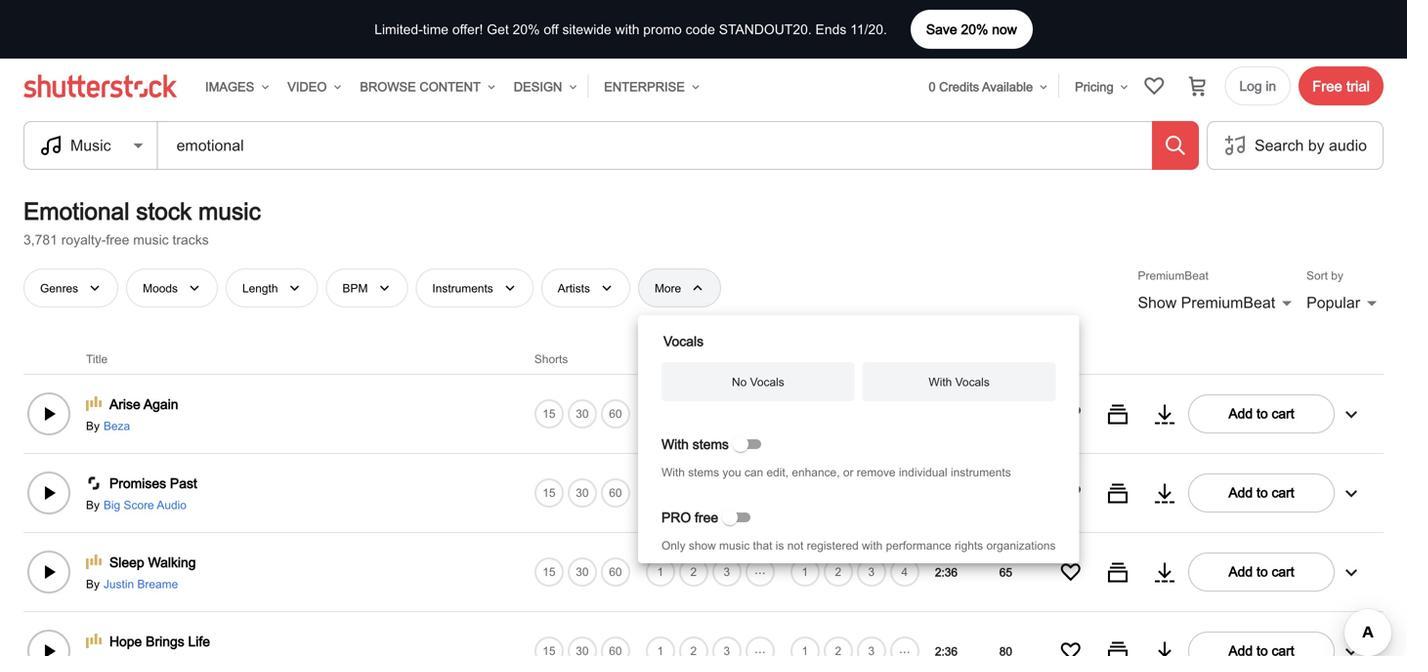 Task type: vqa. For each thing, say whether or not it's contained in the screenshot.
the 70% at the top right of page
no



Task type: describe. For each thing, give the bounding box(es) containing it.
music for emotional
[[198, 197, 261, 225]]

enhance,
[[792, 466, 840, 479]]

2 20% from the left
[[513, 21, 540, 37]]

add for sleep walking
[[1229, 564, 1253, 580]]

is
[[776, 539, 784, 553]]

pricing link
[[1067, 67, 1131, 107]]

free trial button
[[1299, 66, 1384, 106]]

music for only
[[719, 539, 750, 553]]

cart image
[[1186, 74, 1209, 98]]

stock
[[136, 197, 192, 225]]

images link
[[197, 67, 272, 107]]

bpm button
[[326, 269, 408, 308]]

video link
[[280, 67, 344, 107]]

60 for past
[[609, 486, 622, 500]]

remove
[[857, 466, 896, 479]]

tracks
[[172, 232, 209, 248]]

sleep walking link
[[109, 553, 196, 572]]

search
[[1255, 136, 1304, 154]]

no vocals
[[732, 375, 784, 389]]

no
[[732, 375, 747, 389]]

add to cart for promises past
[[1229, 485, 1294, 501]]

title
[[86, 352, 108, 366]]

rights
[[955, 539, 983, 553]]

pro
[[662, 510, 691, 526]]

that
[[753, 539, 772, 553]]

cart for walking
[[1272, 564, 1294, 580]]

0 credits available link
[[921, 67, 1051, 107]]

0
[[929, 79, 936, 94]]

with vocals
[[929, 375, 990, 389]]

browse
[[360, 79, 416, 94]]

emotional stock music 3,781 royalty-free music tracks
[[23, 197, 261, 248]]

save image for 4
[[1059, 561, 1083, 584]]

with for with stems
[[662, 437, 689, 452]]

30 for arise again
[[576, 407, 589, 421]]

instruments button
[[416, 269, 533, 308]]

with for sitewide
[[615, 21, 640, 37]]

stems for with stems you can edit, enhance, or remove individual instruments
[[688, 466, 719, 479]]

by beza
[[86, 419, 130, 433]]

30 for promises past
[[576, 486, 589, 500]]

shorts
[[534, 352, 568, 366]]

trial
[[1347, 78, 1370, 94]]

20% inside 'link'
[[961, 21, 988, 37]]

ends
[[816, 21, 847, 37]]

justin breame link
[[100, 576, 178, 592]]

try image for save icon
[[1153, 402, 1177, 426]]

15 for arise again
[[543, 407, 556, 421]]

offer!
[[452, 21, 483, 37]]

free
[[1312, 78, 1342, 94]]

code
[[686, 21, 715, 37]]

3 for ...
[[724, 566, 730, 579]]

design link
[[506, 67, 580, 107]]

1 for ...
[[657, 566, 664, 579]]

by for promises
[[86, 498, 100, 512]]

no vocals button
[[662, 363, 855, 402]]

audio
[[1329, 136, 1367, 154]]

with for registered
[[862, 539, 883, 553]]

only
[[662, 539, 686, 553]]

add to cart for arise again
[[1229, 406, 1294, 422]]

1 vertical spatial bpm
[[993, 352, 1018, 366]]

11/20.
[[850, 21, 887, 37]]

cart for past
[[1272, 485, 1294, 501]]

content
[[420, 79, 481, 94]]

hope brings life link
[[109, 632, 210, 652]]

browse content link
[[352, 67, 498, 107]]

available
[[982, 79, 1033, 94]]

search image
[[1164, 134, 1187, 157]]

vocals for with vocals
[[955, 375, 990, 389]]

instruments
[[432, 281, 493, 295]]

not
[[787, 539, 804, 553]]

limited-time offer! get 20% off sitewide with promo code standout20. ends 11/20.
[[374, 21, 887, 37]]

by big score audio
[[86, 498, 187, 512]]

try image for sleep walking
[[1153, 561, 1177, 584]]

show
[[689, 539, 716, 553]]

promises
[[109, 476, 166, 491]]

credits
[[939, 79, 979, 94]]

promises past
[[109, 476, 197, 491]]

0 horizontal spatial vocals
[[664, 334, 704, 349]]

sitewide
[[562, 21, 612, 37]]

add to cart button for walking
[[1188, 553, 1335, 592]]

can
[[745, 466, 763, 479]]

by justin breame
[[86, 577, 178, 591]]

walking
[[148, 555, 196, 570]]

free trial
[[1312, 78, 1370, 94]]

2 for ...
[[690, 566, 697, 579]]

add for arise again
[[1229, 406, 1253, 422]]

free inside emotional stock music 3,781 royalty-free music tracks
[[106, 232, 129, 248]]

stems
[[790, 352, 823, 366]]

life
[[188, 634, 210, 650]]

standout20.
[[719, 21, 812, 37]]

4
[[901, 566, 908, 579]]

60 inside button
[[609, 407, 622, 421]]

design
[[514, 79, 562, 94]]

... for 4
[[754, 562, 766, 577]]

pro free
[[662, 510, 718, 526]]

moods
[[143, 281, 178, 295]]

with for with stems you can edit, enhance, or remove individual instruments
[[662, 466, 685, 479]]

save
[[926, 21, 957, 37]]

with vocals button
[[863, 363, 1056, 402]]

1 save image from the top
[[1059, 482, 1083, 505]]

brings
[[146, 634, 184, 650]]

breame
[[137, 577, 178, 591]]

15 for promises past
[[543, 486, 556, 500]]



Task type: locate. For each thing, give the bounding box(es) containing it.
vocals inside button
[[750, 375, 784, 389]]

with
[[929, 375, 952, 389], [662, 437, 689, 452], [662, 466, 685, 479]]

1 vertical spatial try image
[[1153, 640, 1177, 657]]

vocals for no vocals
[[750, 375, 784, 389]]

hope brings life
[[109, 634, 210, 650]]

stems left you
[[688, 466, 719, 479]]

1 60 from the top
[[609, 407, 622, 421]]

add to cart for sleep walking
[[1229, 564, 1294, 580]]

more button
[[638, 269, 721, 308]]

add to cart button
[[1188, 395, 1335, 434], [1188, 474, 1335, 513], [1188, 553, 1335, 592]]

sleep
[[109, 555, 144, 570]]

2 horizontal spatial music
[[719, 539, 750, 553]]

1 horizontal spatial 3
[[868, 566, 875, 579]]

1 2 from the left
[[690, 566, 697, 579]]

2 horizontal spatial vocals
[[955, 375, 990, 389]]

1 horizontal spatial music
[[198, 197, 261, 225]]

2 15 from the top
[[543, 486, 556, 500]]

2 1 from the left
[[802, 566, 808, 579]]

save 20% now
[[926, 21, 1017, 37]]

vocals down "duration"
[[955, 375, 990, 389]]

2:36
[[935, 566, 958, 579]]

performance
[[886, 539, 951, 553]]

cart for again
[[1272, 406, 1294, 422]]

to
[[1257, 406, 1268, 422], [1257, 485, 1268, 501], [1257, 564, 1268, 580]]

0 vertical spatial free
[[106, 232, 129, 248]]

save image
[[1059, 482, 1083, 505], [1059, 561, 1083, 584], [1059, 640, 1083, 657]]

0 horizontal spatial 2
[[690, 566, 697, 579]]

1 vertical spatial free
[[695, 510, 718, 526]]

1 to from the top
[[1257, 406, 1268, 422]]

30 for sleep walking
[[576, 566, 589, 579]]

with up pro at the left bottom of the page
[[662, 437, 689, 452]]

browse content
[[360, 79, 481, 94]]

save image for ...
[[1059, 640, 1083, 657]]

1 horizontal spatial bpm
[[993, 352, 1018, 366]]

0 vertical spatial bpm
[[343, 281, 368, 295]]

1
[[657, 566, 664, 579], [802, 566, 808, 579]]

... for ...
[[754, 641, 766, 656]]

vocals up the loops
[[664, 334, 704, 349]]

enterprise link
[[596, 67, 702, 107]]

more
[[655, 281, 681, 295]]

bpm right "duration"
[[993, 352, 1018, 366]]

2 vertical spatial with
[[662, 466, 685, 479]]

with right registered
[[862, 539, 883, 553]]

20% left now
[[961, 21, 988, 37]]

3 15 from the top
[[543, 566, 556, 579]]

to for sleep walking
[[1257, 564, 1268, 580]]

1 add from the top
[[1229, 406, 1253, 422]]

1 3 from the left
[[724, 566, 730, 579]]

free down emotional
[[106, 232, 129, 248]]

with inside button
[[929, 375, 952, 389]]

beza
[[104, 419, 130, 433]]

2 vertical spatial add
[[1229, 564, 1253, 580]]

2 vertical spatial add to cart
[[1229, 564, 1294, 580]]

video
[[287, 79, 327, 94]]

moods button
[[126, 269, 218, 308]]

3 add from the top
[[1229, 564, 1253, 580]]

1 add to cart button from the top
[[1188, 395, 1335, 434]]

pricing
[[1075, 79, 1114, 94]]

organizations
[[986, 539, 1056, 553]]

save 20% now link
[[911, 10, 1033, 49]]

0 horizontal spatial free
[[106, 232, 129, 248]]

1 vertical spatial by
[[86, 498, 100, 512]]

0 horizontal spatial 1
[[657, 566, 664, 579]]

0 vertical spatial 60
[[609, 407, 622, 421]]

bpm right length button
[[343, 281, 368, 295]]

similar image for ...
[[1106, 640, 1130, 657]]

by for arise
[[86, 419, 100, 433]]

stems up you
[[693, 437, 729, 452]]

2 add to cart button from the top
[[1188, 474, 1335, 513]]

1 30 from the top
[[576, 407, 589, 421]]

0 vertical spatial 30
[[576, 407, 589, 421]]

0 vertical spatial with
[[615, 21, 640, 37]]

0 vertical spatial try image
[[1153, 482, 1177, 505]]

with
[[615, 21, 640, 37], [862, 539, 883, 553]]

sleep walking
[[109, 555, 196, 570]]

search by audio button
[[1207, 122, 1384, 169]]

now
[[992, 21, 1017, 37]]

1 20% from the left
[[961, 21, 988, 37]]

promises past link
[[109, 474, 197, 493]]

1 vertical spatial music
[[133, 232, 169, 248]]

15 for sleep walking
[[543, 566, 556, 579]]

2 down show
[[690, 566, 697, 579]]

arise again
[[109, 397, 178, 412]]

2 cart from the top
[[1272, 485, 1294, 501]]

enterprise
[[604, 79, 685, 94]]

1 try image from the top
[[1153, 402, 1177, 426]]

3 for 4
[[868, 566, 875, 579]]

music down stock
[[133, 232, 169, 248]]

1 vertical spatial 15
[[543, 486, 556, 500]]

3 60 from the top
[[609, 566, 622, 579]]

3 add to cart button from the top
[[1188, 553, 1335, 592]]

0 vertical spatial add
[[1229, 406, 1253, 422]]

to for arise again
[[1257, 406, 1268, 422]]

with left the promo
[[615, 21, 640, 37]]

2 2 from the left
[[835, 566, 842, 579]]

by left beza
[[86, 419, 100, 433]]

big
[[104, 498, 120, 512]]

0 vertical spatial save image
[[1059, 482, 1083, 505]]

2 vertical spatial cart
[[1272, 564, 1294, 580]]

justin
[[104, 577, 134, 591]]

20% left off
[[513, 21, 540, 37]]

1 add to cart from the top
[[1229, 406, 1294, 422]]

2 60 from the top
[[609, 486, 622, 500]]

1 horizontal spatial 2
[[835, 566, 842, 579]]

add for promises past
[[1229, 485, 1253, 501]]

audio
[[157, 498, 187, 512]]

0 credits available
[[929, 79, 1033, 94]]

2 vertical spatial save image
[[1059, 640, 1083, 657]]

score
[[124, 498, 154, 512]]

1 try image from the top
[[1153, 482, 1177, 505]]

1 vertical spatial to
[[1257, 485, 1268, 501]]

free up show
[[695, 510, 718, 526]]

1 vertical spatial with
[[662, 437, 689, 452]]

off
[[544, 21, 559, 37]]

artists
[[558, 281, 590, 295]]

by
[[1308, 136, 1325, 154]]

3 30 from the top
[[576, 566, 589, 579]]

length
[[242, 281, 278, 295]]

60 button
[[599, 398, 632, 431]]

by left justin
[[86, 577, 100, 591]]

1 vertical spatial cart
[[1272, 485, 1294, 501]]

1 horizontal spatial 20%
[[961, 21, 988, 37]]

by for sleep
[[86, 577, 100, 591]]

collections image
[[1143, 74, 1166, 98]]

try image for save image associated with ...
[[1153, 640, 1177, 657]]

length button
[[226, 269, 318, 308]]

0 vertical spatial try image
[[1153, 402, 1177, 426]]

0 horizontal spatial music
[[133, 232, 169, 248]]

2 down registered
[[835, 566, 842, 579]]

1 horizontal spatial 1
[[802, 566, 808, 579]]

2 for 4
[[835, 566, 842, 579]]

1 15 from the top
[[543, 407, 556, 421]]

1 vertical spatial add to cart button
[[1188, 474, 1335, 513]]

2 3 from the left
[[868, 566, 875, 579]]

1 vertical spatial save image
[[1059, 561, 1083, 584]]

duration
[[935, 352, 979, 366]]

0 horizontal spatial with
[[615, 21, 640, 37]]

add to cart button for past
[[1188, 474, 1335, 513]]

you
[[722, 466, 741, 479]]

2 vertical spatial music
[[719, 539, 750, 553]]

1 vertical spatial add
[[1229, 485, 1253, 501]]

1 horizontal spatial with
[[862, 539, 883, 553]]

with for with vocals
[[929, 375, 952, 389]]

similar image
[[1106, 482, 1130, 505], [1106, 561, 1130, 584], [1106, 640, 1130, 657]]

2 vertical spatial 30
[[576, 566, 589, 579]]

2 try image from the top
[[1153, 640, 1177, 657]]

with stems
[[662, 437, 729, 452]]

music left that
[[719, 539, 750, 553]]

0 horizontal spatial bpm
[[343, 281, 368, 295]]

by left big
[[86, 498, 100, 512]]

1 vertical spatial add to cart
[[1229, 485, 1294, 501]]

with down "duration"
[[929, 375, 952, 389]]

1 vertical spatial stems
[[688, 466, 719, 479]]

0 vertical spatial similar image
[[1106, 482, 1130, 505]]

2 vertical spatial similar image
[[1106, 640, 1130, 657]]

1 down only
[[657, 566, 664, 579]]

1 1 from the left
[[657, 566, 664, 579]]

3 save image from the top
[[1059, 640, 1083, 657]]

artists button
[[541, 269, 630, 308]]

2 similar image from the top
[[1106, 561, 1130, 584]]

shutterstock image
[[23, 74, 182, 98]]

get
[[487, 21, 509, 37]]

1 vertical spatial try image
[[1153, 561, 1177, 584]]

log
[[1240, 78, 1262, 94]]

to for promises past
[[1257, 485, 1268, 501]]

with down with stems
[[662, 466, 685, 479]]

3,781
[[23, 232, 58, 248]]

stems
[[693, 437, 729, 452], [688, 466, 719, 479]]

bpm inside button
[[343, 281, 368, 295]]

3 similar image from the top
[[1106, 640, 1130, 657]]

...
[[754, 562, 766, 577], [754, 641, 766, 656], [899, 641, 910, 656]]

save image
[[1059, 402, 1083, 426]]

3 to from the top
[[1257, 564, 1268, 580]]

0 vertical spatial add to cart button
[[1188, 395, 1335, 434]]

0 vertical spatial by
[[86, 419, 100, 433]]

1 similar image from the top
[[1106, 482, 1130, 505]]

genres
[[40, 281, 78, 295]]

instruments
[[951, 466, 1011, 479]]

15
[[543, 407, 556, 421], [543, 486, 556, 500], [543, 566, 556, 579]]

again
[[143, 397, 178, 412]]

0 horizontal spatial 3
[[724, 566, 730, 579]]

1 vertical spatial similar image
[[1106, 561, 1130, 584]]

2 vertical spatial by
[[86, 577, 100, 591]]

0 vertical spatial music
[[198, 197, 261, 225]]

2 30 from the top
[[576, 486, 589, 500]]

log in
[[1240, 78, 1276, 94]]

0 vertical spatial cart
[[1272, 406, 1294, 422]]

genres button
[[23, 269, 118, 308]]

past
[[170, 476, 197, 491]]

1 vertical spatial with
[[862, 539, 883, 553]]

similar image for 4
[[1106, 561, 1130, 584]]

0 vertical spatial 15
[[543, 407, 556, 421]]

1 vertical spatial 30
[[576, 486, 589, 500]]

vocals inside button
[[955, 375, 990, 389]]

0 vertical spatial to
[[1257, 406, 1268, 422]]

0 vertical spatial with
[[929, 375, 952, 389]]

3 cart from the top
[[1272, 564, 1294, 580]]

60 for walking
[[609, 566, 622, 579]]

music up tracks
[[198, 197, 261, 225]]

hope
[[109, 634, 142, 650]]

2 add to cart from the top
[[1229, 485, 1294, 501]]

vocals right 'no'
[[750, 375, 784, 389]]

3 by from the top
[[86, 577, 100, 591]]

1 vertical spatial 60
[[609, 486, 622, 500]]

2 add from the top
[[1229, 485, 1253, 501]]

beza link
[[100, 418, 130, 434]]

0 vertical spatial add to cart
[[1229, 406, 1294, 422]]

log in link
[[1225, 66, 1291, 106]]

0 horizontal spatial 20%
[[513, 21, 540, 37]]

individual
[[899, 466, 948, 479]]

only show music that is not registered with performance rights organizations
[[662, 539, 1056, 553]]

1 for 4
[[802, 566, 808, 579]]

1 horizontal spatial free
[[695, 510, 718, 526]]

search by audio
[[1255, 136, 1367, 154]]

try image for promises past
[[1153, 482, 1177, 505]]

music
[[198, 197, 261, 225], [133, 232, 169, 248], [719, 539, 750, 553]]

or
[[843, 466, 854, 479]]

2 by from the top
[[86, 498, 100, 512]]

limited-
[[374, 21, 423, 37]]

3 add to cart from the top
[[1229, 564, 1294, 580]]

2 to from the top
[[1257, 485, 1268, 501]]

0 vertical spatial stems
[[693, 437, 729, 452]]

with stems you can edit, enhance, or remove individual instruments
[[662, 466, 1011, 479]]

registered
[[807, 539, 859, 553]]

2 save image from the top
[[1059, 561, 1083, 584]]

2 vertical spatial 15
[[543, 566, 556, 579]]

try image
[[1153, 402, 1177, 426], [1153, 640, 1177, 657]]

cart
[[1272, 406, 1294, 422], [1272, 485, 1294, 501], [1272, 564, 1294, 580]]

1 horizontal spatial vocals
[[750, 375, 784, 389]]

2 try image from the top
[[1153, 561, 1177, 584]]

stems for with stems
[[693, 437, 729, 452]]

2 vertical spatial add to cart button
[[1188, 553, 1335, 592]]

try image
[[1153, 482, 1177, 505], [1153, 561, 1177, 584]]

arise
[[109, 397, 140, 412]]

1 down not
[[802, 566, 808, 579]]

add to cart button for again
[[1188, 395, 1335, 434]]

1 by from the top
[[86, 419, 100, 433]]

add
[[1229, 406, 1253, 422], [1229, 485, 1253, 501], [1229, 564, 1253, 580]]

2 vertical spatial to
[[1257, 564, 1268, 580]]

similar image
[[1106, 402, 1130, 426]]

time
[[423, 21, 449, 37]]

1 cart from the top
[[1272, 406, 1294, 422]]

2 vertical spatial 60
[[609, 566, 622, 579]]



